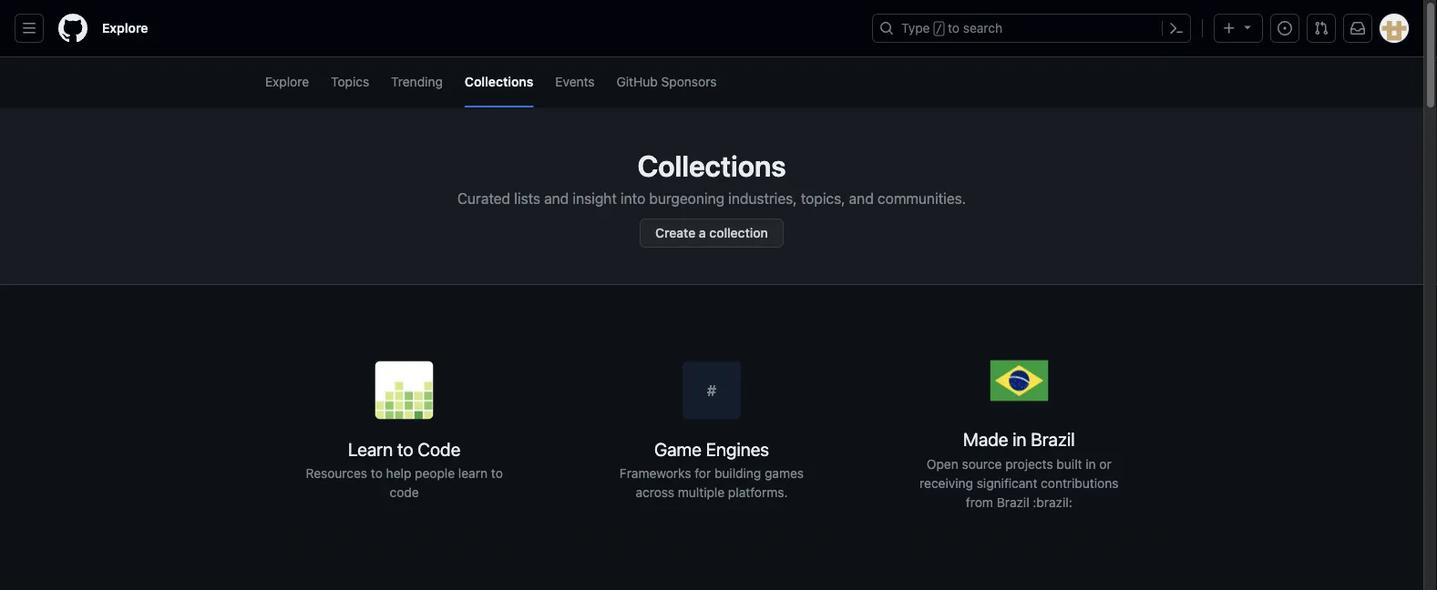 Task type: locate. For each thing, give the bounding box(es) containing it.
0 vertical spatial in
[[1013, 429, 1027, 450]]

contributions
[[1041, 476, 1119, 491]]

brazil up built
[[1031, 429, 1075, 450]]

across
[[636, 485, 675, 500]]

and
[[544, 190, 569, 207], [849, 190, 874, 207]]

0 horizontal spatial collections
[[465, 74, 534, 89]]

#
[[707, 382, 717, 399]]

create a collection
[[656, 226, 768, 241]]

collections curated lists and insight into burgeoning industries, topics, and communities.
[[457, 149, 966, 207]]

2 and from the left
[[849, 190, 874, 207]]

collections
[[465, 74, 534, 89], [638, 149, 786, 183]]

explore right the homepage "icon"
[[102, 21, 148, 36]]

brazil
[[1031, 429, 1075, 450], [997, 495, 1030, 510]]

explore inside explore link
[[102, 21, 148, 36]]

learn to code image
[[375, 361, 434, 420]]

open
[[927, 457, 959, 472]]

in up projects
[[1013, 429, 1027, 450]]

explore link
[[95, 14, 155, 43], [265, 57, 309, 108]]

and right topics, at the top right of page
[[849, 190, 874, 207]]

github sponsors link
[[617, 57, 717, 108]]

explore link left topics "link"
[[265, 57, 309, 108]]

collections left events
[[465, 74, 534, 89]]

0 horizontal spatial explore
[[102, 21, 148, 36]]

help
[[386, 466, 411, 481]]

create a collection link
[[640, 219, 784, 248]]

1 horizontal spatial and
[[849, 190, 874, 207]]

0 vertical spatial explore
[[102, 21, 148, 36]]

code
[[390, 485, 419, 500]]

and right lists
[[544, 190, 569, 207]]

1 horizontal spatial brazil
[[1031, 429, 1075, 450]]

plus image
[[1222, 21, 1237, 36]]

1 vertical spatial brazil
[[997, 495, 1030, 510]]

1 vertical spatial explore
[[265, 74, 309, 89]]

insight
[[573, 190, 617, 207]]

1 vertical spatial collections
[[638, 149, 786, 183]]

built
[[1057, 457, 1082, 472]]

1 vertical spatial in
[[1086, 457, 1096, 472]]

topics
[[331, 74, 369, 89]]

into
[[621, 190, 646, 207]]

collections up burgeoning
[[638, 149, 786, 183]]

events link
[[555, 57, 595, 108]]

learn
[[458, 466, 488, 481]]

1 vertical spatial explore link
[[265, 57, 309, 108]]

notifications image
[[1351, 21, 1365, 36]]

0 horizontal spatial and
[[544, 190, 569, 207]]

explore left topics
[[265, 74, 309, 89]]

in left or
[[1086, 457, 1096, 472]]

events
[[555, 74, 595, 89]]

learn
[[348, 438, 393, 460]]

collections for collections curated lists and insight into burgeoning industries, topics, and communities.
[[638, 149, 786, 183]]

0 vertical spatial collections
[[465, 74, 534, 89]]

explore
[[102, 21, 148, 36], [265, 74, 309, 89]]

to left help
[[371, 466, 383, 481]]

significant
[[977, 476, 1038, 491]]

type / to search
[[901, 21, 1003, 36]]

made in brazil image
[[990, 352, 1049, 410]]

collections inside collections curated lists and insight into burgeoning industries, topics, and communities.
[[638, 149, 786, 183]]

code
[[418, 438, 461, 460]]

source
[[962, 457, 1002, 472]]

create
[[656, 226, 696, 241]]

1 horizontal spatial explore link
[[265, 57, 309, 108]]

explore link right the homepage "icon"
[[95, 14, 155, 43]]

to right learn
[[491, 466, 503, 481]]

industries,
[[728, 190, 797, 207]]

0 vertical spatial brazil
[[1031, 429, 1075, 450]]

1 horizontal spatial collections
[[638, 149, 786, 183]]

people
[[415, 466, 455, 481]]

0 horizontal spatial in
[[1013, 429, 1027, 450]]

1 horizontal spatial explore
[[265, 74, 309, 89]]

brazil down significant
[[997, 495, 1030, 510]]

projects
[[1006, 457, 1053, 472]]

or
[[1100, 457, 1112, 472]]

collections for collections
[[465, 74, 534, 89]]

/
[[936, 23, 942, 36]]

building
[[715, 466, 761, 481]]

to right /
[[948, 21, 960, 36]]

github
[[617, 74, 658, 89]]

games
[[765, 466, 804, 481]]

made in brazil open source projects built in or receiving significant contributions from brazil :brazil:
[[920, 429, 1119, 510]]

0 vertical spatial explore link
[[95, 14, 155, 43]]

made
[[964, 429, 1009, 450]]

multiple
[[678, 485, 725, 500]]

in
[[1013, 429, 1027, 450], [1086, 457, 1096, 472]]

communities.
[[878, 190, 966, 207]]

homepage image
[[58, 14, 88, 43]]

game
[[654, 438, 702, 460]]

to
[[948, 21, 960, 36], [397, 438, 413, 460], [371, 466, 383, 481], [491, 466, 503, 481]]

1 horizontal spatial in
[[1086, 457, 1096, 472]]



Task type: vqa. For each thing, say whether or not it's contained in the screenshot.
GitHub Sponsors
yes



Task type: describe. For each thing, give the bounding box(es) containing it.
trending link
[[391, 57, 443, 108]]

lists
[[514, 190, 541, 207]]

trending
[[391, 74, 443, 89]]

:brazil:
[[1033, 495, 1073, 510]]

burgeoning
[[649, 190, 725, 207]]

0 horizontal spatial explore link
[[95, 14, 155, 43]]

topics,
[[801, 190, 845, 207]]

a
[[699, 226, 706, 241]]

to up help
[[397, 438, 413, 460]]

topics link
[[331, 57, 369, 108]]

0 horizontal spatial brazil
[[997, 495, 1030, 510]]

sponsors
[[661, 74, 717, 89]]

1 and from the left
[[544, 190, 569, 207]]

triangle down image
[[1241, 20, 1255, 34]]

collection
[[709, 226, 768, 241]]

curated
[[457, 190, 510, 207]]

github sponsors
[[617, 74, 717, 89]]

resources
[[306, 466, 367, 481]]

from
[[966, 495, 993, 510]]

engines
[[706, 438, 769, 460]]

platforms.
[[728, 485, 788, 500]]

receiving
[[920, 476, 973, 491]]

collections link
[[465, 57, 534, 108]]

learn to code resources to help people learn to code
[[306, 438, 503, 500]]

command palette image
[[1169, 21, 1184, 36]]

frameworks
[[620, 466, 691, 481]]

issue opened image
[[1278, 21, 1293, 36]]

type
[[901, 21, 930, 36]]

game engines frameworks for building games across multiple platforms.
[[620, 438, 804, 500]]

for
[[695, 466, 711, 481]]

search
[[963, 21, 1003, 36]]

git pull request image
[[1314, 21, 1329, 36]]



